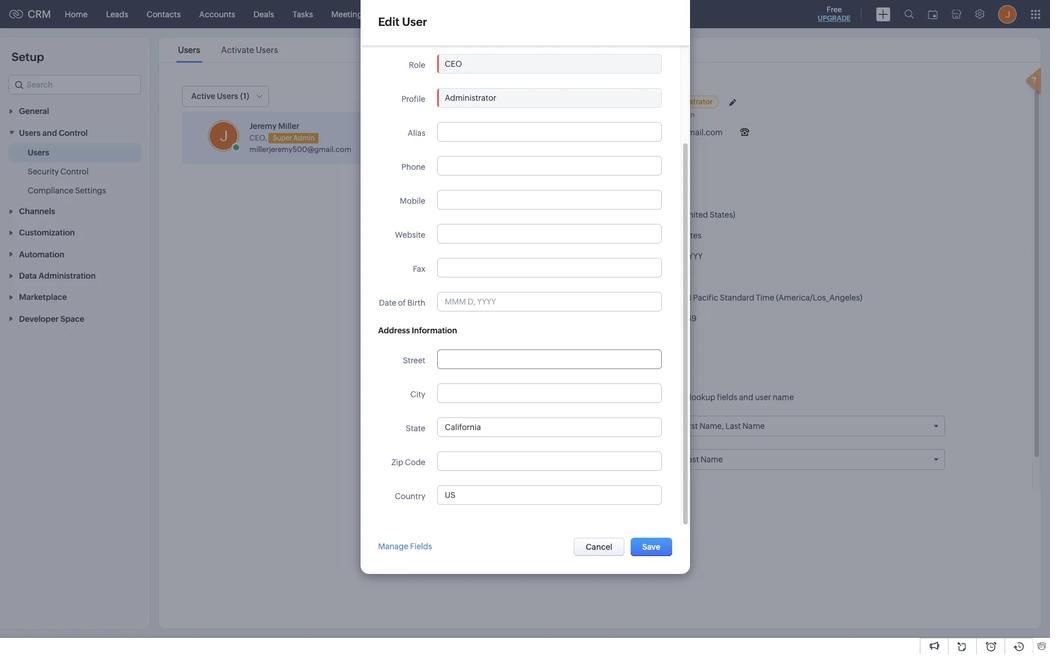 Task type: locate. For each thing, give the bounding box(es) containing it.
None text field
[[438, 89, 662, 107], [438, 157, 662, 175], [438, 191, 662, 209], [438, 350, 662, 369], [438, 486, 662, 505], [438, 89, 662, 107], [438, 157, 662, 175], [438, 191, 662, 209], [438, 350, 662, 369], [438, 486, 662, 505]]

format up the in
[[588, 378, 617, 388]]

0 vertical spatial jeremy
[[597, 96, 627, 106]]

save button
[[631, 538, 672, 557]]

0 horizontal spatial of
[[398, 298, 406, 308]]

1 vertical spatial users link
[[28, 147, 49, 158]]

display
[[530, 378, 560, 388]]

crm
[[28, 8, 51, 20]]

user
[[402, 15, 427, 28], [462, 92, 479, 102]]

lookup
[[689, 393, 715, 402]]

website
[[395, 230, 425, 240]]

1 horizontal spatial user
[[462, 92, 479, 102]]

users link for security control link
[[28, 147, 49, 158]]

country
[[395, 492, 425, 501]]

jeremy for jeremy miller ceo, super admin millerjeremy500@gmail.com
[[249, 122, 277, 131]]

date format
[[588, 252, 634, 261]]

time
[[587, 272, 606, 282], [756, 293, 774, 302]]

english
[[652, 210, 679, 219]]

miller inside jeremy miller ceo, super admin millerjeremy500@gmail.com
[[278, 122, 300, 131]]

and
[[42, 128, 57, 137], [739, 393, 753, 402]]

yyyy
[[684, 252, 703, 261]]

1 vertical spatial jeremy
[[249, 122, 277, 131]]

format inside display name format & preferences it applies to fullname in column of list view, lookup fields and user name
[[588, 378, 617, 388]]

miller up beyond
[[629, 96, 652, 106]]

jeremy miller ceo, super admin millerjeremy500@gmail.com
[[249, 122, 351, 154]]

1 horizontal spatial and
[[739, 393, 753, 402]]

0 horizontal spatial miller
[[278, 122, 300, 131]]

leads
[[106, 10, 128, 19]]

format up time format
[[607, 252, 634, 261]]

and inside display name format & preferences it applies to fullname in column of list view, lookup fields and user name
[[739, 393, 753, 402]]

and left user
[[739, 393, 753, 402]]

1 vertical spatial information
[[412, 326, 457, 335]]

list
[[657, 393, 667, 402]]

mmm d, yyyy
[[652, 252, 703, 261]]

1 vertical spatial user
[[462, 92, 479, 102]]

users and control region
[[0, 143, 150, 200]]

date up time format
[[588, 252, 606, 261]]

users link
[[176, 45, 202, 55], [28, 147, 49, 158]]

1 vertical spatial format
[[607, 272, 634, 282]]

jeremy
[[597, 96, 627, 106], [249, 122, 277, 131]]

0 vertical spatial time
[[587, 272, 606, 282]]

1 horizontal spatial millerjeremy500@gmail.com
[[613, 128, 723, 137]]

format down date format
[[607, 272, 634, 282]]

jeremy up beyond
[[597, 96, 627, 106]]

1 horizontal spatial date
[[588, 252, 606, 261]]

user for edit user
[[402, 15, 427, 28]]

ceo,
[[249, 133, 267, 142]]

english (united states)
[[652, 210, 735, 219]]

role
[[409, 60, 425, 70]]

millerjeremy500@gmail.com down the "admin" at the top
[[249, 145, 351, 154]]

city
[[410, 390, 425, 399]]

name
[[773, 393, 794, 402]]

date up address
[[379, 298, 396, 308]]

1 vertical spatial and
[[739, 393, 753, 402]]

control up "compliance settings" link
[[60, 167, 89, 176]]

admin
[[293, 134, 315, 142]]

accounts link
[[190, 0, 244, 28]]

locale information
[[530, 186, 607, 196]]

active users (1)
[[191, 92, 249, 101]]

pacific
[[693, 293, 718, 302]]

0 vertical spatial control
[[59, 128, 88, 137]]

reports link
[[412, 0, 460, 28]]

None text field
[[438, 55, 662, 73], [438, 123, 662, 141], [438, 225, 662, 243], [438, 259, 662, 277], [438, 384, 662, 403], [438, 418, 662, 437], [438, 452, 662, 471], [438, 55, 662, 73], [438, 123, 662, 141], [438, 225, 662, 243], [438, 259, 662, 277], [438, 384, 662, 403], [438, 418, 662, 437], [438, 452, 662, 471]]

administrator
[[664, 97, 713, 106]]

time down date format
[[587, 272, 606, 282]]

compliance
[[28, 186, 73, 195]]

1 horizontal spatial time
[[756, 293, 774, 302]]

free upgrade
[[818, 5, 851, 22]]

fax
[[413, 264, 425, 274]]

0 horizontal spatial and
[[42, 128, 57, 137]]

jeremy up ceo,
[[249, 122, 277, 131]]

of
[[398, 298, 406, 308], [647, 393, 655, 402]]

(gmt
[[652, 293, 672, 302]]

date for date format
[[588, 252, 606, 261]]

0 vertical spatial and
[[42, 128, 57, 137]]

compliance settings link
[[28, 185, 106, 196]]

0 horizontal spatial date
[[379, 298, 396, 308]]

0 vertical spatial of
[[398, 298, 406, 308]]

0 horizontal spatial users link
[[28, 147, 49, 158]]

0 horizontal spatial millerjeremy500@gmail.com
[[249, 145, 351, 154]]

new user button
[[426, 88, 491, 107]]

and up 'security'
[[42, 128, 57, 137]]

1 horizontal spatial miller
[[629, 96, 652, 106]]

millerjeremy500@gmail.com down the beyond imagination link
[[613, 128, 723, 137]]

miller for jeremy miller ceo, super admin millerjeremy500@gmail.com
[[278, 122, 300, 131]]

d,
[[674, 252, 682, 261]]

show details
[[530, 155, 574, 164]]

users
[[178, 45, 200, 55], [256, 45, 278, 55], [462, 117, 482, 126], [19, 128, 41, 137], [28, 148, 49, 157]]

1 horizontal spatial users link
[[176, 45, 202, 55]]

view,
[[669, 393, 688, 402]]

of left list
[[647, 393, 655, 402]]

fields
[[410, 542, 432, 551]]

users link down contacts link at top left
[[176, 45, 202, 55]]

save
[[642, 543, 660, 552]]

0 vertical spatial miller
[[629, 96, 652, 106]]

control inside users and control dropdown button
[[59, 128, 88, 137]]

zip
[[391, 458, 403, 467]]

0 vertical spatial millerjeremy500@gmail.com
[[613, 128, 723, 137]]

address
[[378, 326, 410, 335]]

12
[[652, 272, 659, 282]]

deals
[[254, 10, 274, 19]]

applies
[[536, 393, 563, 402]]

information for locale information
[[559, 186, 607, 196]]

0 vertical spatial format
[[607, 252, 634, 261]]

compliance settings
[[28, 186, 106, 195]]

to
[[565, 393, 573, 402]]

-
[[673, 293, 676, 302]]

mobile
[[400, 196, 425, 206]]

edit
[[378, 15, 400, 28]]

0 horizontal spatial information
[[412, 326, 457, 335]]

list
[[168, 37, 288, 62]]

1 vertical spatial of
[[647, 393, 655, 402]]

control up users and control region
[[59, 128, 88, 137]]

information down details
[[559, 186, 607, 196]]

millerjeremy500@gmail.com
[[613, 128, 723, 137], [249, 145, 351, 154]]

united
[[652, 231, 676, 240]]

0 vertical spatial users link
[[176, 45, 202, 55]]

2 vertical spatial format
[[588, 378, 617, 388]]

mmm
[[652, 252, 673, 261]]

hours
[[661, 272, 683, 282]]

phone
[[401, 162, 425, 172]]

show
[[530, 155, 549, 164]]

user for new user
[[462, 92, 479, 102]]

locale
[[530, 186, 557, 196]]

of left birth
[[398, 298, 406, 308]]

jeremy inside jeremy miller ceo, super admin millerjeremy500@gmail.com
[[249, 122, 277, 131]]

1 vertical spatial control
[[60, 167, 89, 176]]

user inside button
[[462, 92, 479, 102]]

it
[[530, 393, 535, 402]]

import
[[435, 117, 460, 126]]

1 horizontal spatial of
[[647, 393, 655, 402]]

state
[[406, 424, 425, 433]]

0 vertical spatial information
[[559, 186, 607, 196]]

miller up the super
[[278, 122, 300, 131]]

manage
[[378, 542, 408, 551]]

1 horizontal spatial information
[[559, 186, 607, 196]]

1 vertical spatial miller
[[278, 122, 300, 131]]

0 horizontal spatial user
[[402, 15, 427, 28]]

time right standard
[[756, 293, 774, 302]]

in
[[609, 393, 615, 402]]

standard
[[720, 293, 754, 302]]

1 vertical spatial date
[[379, 298, 396, 308]]

1 horizontal spatial jeremy
[[597, 96, 627, 106]]

0 vertical spatial date
[[588, 252, 606, 261]]

activate users
[[221, 45, 278, 55]]

zip code
[[391, 458, 425, 467]]

format for date format
[[607, 252, 634, 261]]

0 vertical spatial user
[[402, 15, 427, 28]]

information down birth
[[412, 326, 457, 335]]

(gmt -8:0) pacific standard time (america/los_angeles)
[[652, 293, 862, 302]]

alias
[[408, 128, 425, 138]]

users link up 'security'
[[28, 147, 49, 158]]

0 horizontal spatial jeremy
[[249, 122, 277, 131]]



Task type: vqa. For each thing, say whether or not it's contained in the screenshot.
own
no



Task type: describe. For each thing, give the bounding box(es) containing it.
name
[[562, 378, 586, 388]]

control inside security control link
[[60, 167, 89, 176]]

street
[[403, 356, 425, 365]]

1 vertical spatial time
[[756, 293, 774, 302]]

users (1)
[[217, 92, 249, 101]]

beyond imagination link
[[625, 111, 698, 119]]

setup
[[12, 50, 44, 63]]

MMM D, YYYY text field
[[438, 293, 662, 311]]

super
[[273, 134, 292, 142]]

active
[[191, 92, 215, 101]]

0 horizontal spatial time
[[587, 272, 606, 282]]

preferences
[[627, 378, 677, 388]]

12 hours
[[652, 272, 683, 282]]

of inside display name format & preferences it applies to fullname in column of list view, lookup fields and user name
[[647, 393, 655, 402]]

home
[[65, 10, 88, 19]]

imagination
[[653, 111, 695, 119]]

details
[[551, 155, 574, 164]]

millerjeremy500@gmail.com link
[[249, 145, 351, 154]]

miller for jeremy miller
[[629, 96, 652, 106]]

jeremy miller
[[597, 96, 652, 106]]

upgrade
[[818, 14, 851, 22]]

crm link
[[9, 8, 51, 20]]

display name format & preferences it applies to fullname in column of list view, lookup fields and user name
[[530, 378, 794, 402]]

code
[[405, 458, 425, 467]]

new user
[[444, 92, 479, 102]]

themes
[[530, 484, 562, 493]]

states
[[678, 231, 702, 240]]

import users
[[435, 117, 482, 126]]

jeremy for jeremy miller
[[597, 96, 627, 106]]

column
[[617, 393, 646, 402]]

security
[[28, 167, 59, 176]]

(united
[[681, 210, 708, 219]]

reports
[[421, 10, 451, 19]]

8:0)
[[676, 293, 691, 302]]

cancel
[[586, 543, 612, 552]]

calls
[[385, 10, 403, 19]]

birth
[[407, 298, 425, 308]]

&
[[619, 378, 626, 388]]

tasks
[[293, 10, 313, 19]]

tasks link
[[283, 0, 322, 28]]

list containing users
[[168, 37, 288, 62]]

states)
[[710, 210, 735, 219]]

123,456.789
[[652, 314, 697, 323]]

1 vertical spatial millerjeremy500@gmail.com
[[249, 145, 351, 154]]

security control link
[[28, 166, 89, 177]]

activate
[[221, 45, 254, 55]]

users inside region
[[28, 148, 49, 157]]

users and control
[[19, 128, 88, 137]]

user
[[755, 393, 771, 402]]

users inside dropdown button
[[19, 128, 41, 137]]

activate users link
[[219, 45, 280, 55]]

meetings
[[331, 10, 366, 19]]

users and control button
[[0, 122, 150, 143]]

united states
[[652, 231, 702, 240]]

contacts link
[[137, 0, 190, 28]]

deals link
[[244, 0, 283, 28]]

users link for activate users "link"
[[176, 45, 202, 55]]

meetings link
[[322, 0, 375, 28]]

and inside dropdown button
[[42, 128, 57, 137]]

(america/los_angeles)
[[776, 293, 862, 302]]

date for date of birth
[[379, 298, 396, 308]]

fields
[[717, 393, 737, 402]]

manage fields
[[378, 542, 432, 551]]

cancel button
[[574, 538, 625, 557]]

information for address information
[[412, 326, 457, 335]]

date of birth
[[379, 298, 425, 308]]

calls link
[[375, 0, 412, 28]]

settings
[[75, 186, 106, 195]]

edit user
[[378, 15, 427, 28]]

accounts
[[199, 10, 235, 19]]

beyond imagination
[[625, 111, 695, 119]]

format for time format
[[607, 272, 634, 282]]

fullname
[[574, 393, 607, 402]]



